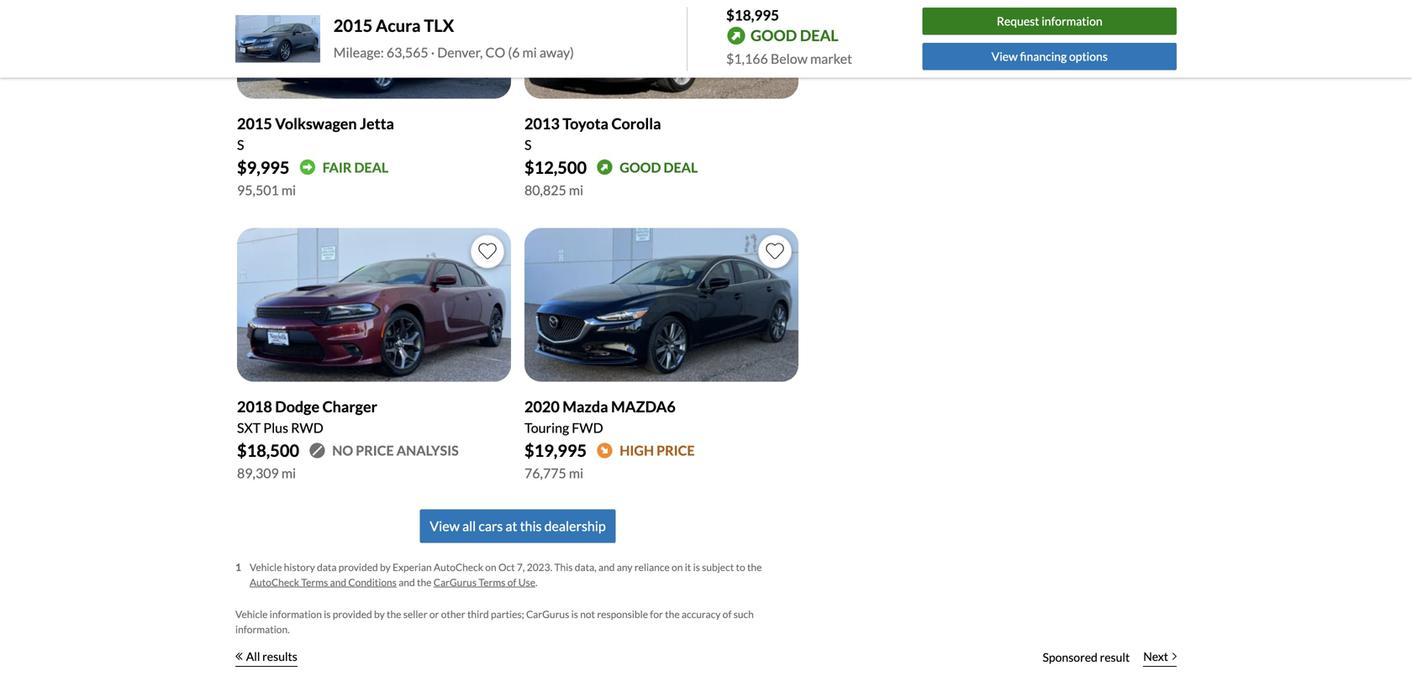 Task type: describe. For each thing, give the bounding box(es) containing it.
autocheck terms and conditions link
[[250, 577, 397, 589]]

2023.
[[527, 562, 553, 574]]

view all cars at this dealership link
[[420, 510, 616, 544]]

view financing options button
[[923, 43, 1177, 70]]

fair
[[323, 159, 352, 176]]

of inside "vehicle information is provided by the seller or other third parties; cargurus is not responsible for the accuracy of such information."
[[723, 609, 732, 621]]

tlx
[[424, 15, 454, 36]]

charger
[[323, 398, 378, 416]]

2018 dodge charger image
[[237, 228, 511, 382]]

$1,166
[[727, 50, 768, 67]]

request information button
[[923, 8, 1177, 35]]

high
[[620, 443, 654, 459]]

cargurus inside "1 vehicle history data provided by experian autocheck on oct 7, 2023. this data, and any reliance on it is subject to the autocheck terms and conditions and the cargurus terms of use ."
[[434, 577, 477, 589]]

not
[[580, 609, 595, 621]]

1
[[235, 562, 241, 574]]

sponsored result
[[1043, 651, 1130, 665]]

results
[[262, 650, 298, 665]]

co
[[486, 44, 506, 60]]

vehicle information is provided by the seller or other third parties; cargurus is not responsible for the accuracy of such information.
[[235, 609, 754, 636]]

fair deal
[[323, 159, 389, 176]]

the left "seller"
[[387, 609, 402, 621]]

experian
[[393, 562, 432, 574]]

analysis
[[397, 443, 459, 459]]

view for view all cars at this dealership
[[430, 519, 460, 535]]

no price analysis image
[[310, 443, 326, 459]]

chevron double left image
[[235, 653, 243, 662]]

2013 toyota corolla s
[[525, 114, 661, 153]]

1 vehicle history data provided by experian autocheck on oct 7, 2023. this data, and any reliance on it is subject to the autocheck terms and conditions and the cargurus terms of use .
[[235, 562, 762, 589]]

·
[[431, 44, 435, 60]]

$1,166 below market
[[727, 50, 853, 67]]

for
[[650, 609, 663, 621]]

$19,995
[[525, 441, 587, 461]]

below
[[771, 50, 808, 67]]

options
[[1070, 49, 1108, 63]]

1 horizontal spatial is
[[572, 609, 578, 621]]

this
[[520, 519, 542, 535]]

0 horizontal spatial and
[[330, 577, 347, 589]]

2020 mazda mazda6 image
[[525, 228, 799, 382]]

data
[[317, 562, 337, 574]]

next link
[[1137, 640, 1184, 677]]

$18,500
[[237, 441, 299, 461]]

sxt
[[237, 420, 261, 437]]

the right to
[[748, 562, 762, 574]]

2013
[[525, 114, 560, 133]]

it
[[685, 562, 691, 574]]

jetta
[[360, 114, 394, 133]]

2015 acura tlx image
[[235, 15, 320, 63]]

vehicle inside "vehicle information is provided by the seller or other third parties; cargurus is not responsible for the accuracy of such information."
[[235, 609, 268, 621]]

at
[[506, 519, 518, 535]]

is inside "1 vehicle history data provided by experian autocheck on oct 7, 2023. this data, and any reliance on it is subject to the autocheck terms and conditions and the cargurus terms of use ."
[[693, 562, 700, 574]]

chevron right image
[[1173, 653, 1177, 662]]

dodge
[[275, 398, 320, 416]]

price for $19,995
[[657, 443, 695, 459]]

good deal
[[620, 159, 698, 176]]

2013 toyota corolla image
[[525, 0, 799, 99]]

2020
[[525, 398, 560, 416]]

(6
[[508, 44, 520, 60]]

2020 mazda mazda6 touring fwd
[[525, 398, 676, 437]]

2015 volkswagen jetta s
[[237, 114, 394, 153]]

dealership
[[545, 519, 606, 535]]

provided inside "1 vehicle history data provided by experian autocheck on oct 7, 2023. this data, and any reliance on it is subject to the autocheck terms and conditions and the cargurus terms of use ."
[[339, 562, 378, 574]]

all results
[[246, 650, 298, 665]]

oct
[[499, 562, 515, 574]]

such
[[734, 609, 754, 621]]

80,825
[[525, 182, 567, 198]]

2 terms from the left
[[479, 577, 506, 589]]

2018 dodge charger sxt plus rwd
[[237, 398, 378, 437]]

or
[[430, 609, 439, 621]]

no
[[332, 443, 353, 459]]

corolla
[[612, 114, 661, 133]]

toyota
[[563, 114, 609, 133]]

80,825 mi
[[525, 182, 584, 198]]

mazda6
[[611, 398, 676, 416]]

2015 volkswagen jetta image
[[237, 0, 511, 99]]

the right for
[[665, 609, 680, 621]]

all results link
[[235, 640, 298, 677]]

mi for $12,500
[[569, 182, 584, 198]]

no price analysis
[[332, 443, 459, 459]]

cargurus inside "vehicle information is provided by the seller or other third parties; cargurus is not responsible for the accuracy of such information."
[[526, 609, 570, 621]]

request information
[[997, 14, 1103, 28]]

touring
[[525, 420, 569, 437]]

0 horizontal spatial is
[[324, 609, 331, 621]]

seller
[[403, 609, 428, 621]]

2015 for volkswagen
[[237, 114, 272, 133]]

all
[[463, 519, 476, 535]]

deal for $9,995
[[354, 159, 389, 176]]

89,309
[[237, 466, 279, 482]]

$12,500
[[525, 158, 587, 178]]

of inside "1 vehicle history data provided by experian autocheck on oct 7, 2023. this data, and any reliance on it is subject to the autocheck terms and conditions and the cargurus terms of use ."
[[508, 577, 517, 589]]

mi for $18,500
[[282, 466, 296, 482]]

denver,
[[437, 44, 483, 60]]

fair deal image
[[300, 160, 316, 176]]

accuracy
[[682, 609, 721, 621]]

view all cars at this dealership
[[430, 519, 606, 535]]



Task type: vqa. For each thing, say whether or not it's contained in the screenshot.
Comparisons
no



Task type: locate. For each thing, give the bounding box(es) containing it.
any
[[617, 562, 633, 574]]

request
[[997, 14, 1040, 28]]

0 vertical spatial provided
[[339, 562, 378, 574]]

s
[[237, 137, 244, 153], [525, 137, 532, 153]]

and
[[599, 562, 615, 574], [330, 577, 347, 589], [399, 577, 415, 589]]

subject
[[702, 562, 734, 574]]

mi
[[523, 44, 537, 60], [282, 182, 296, 198], [569, 182, 584, 198], [282, 466, 296, 482], [569, 466, 584, 482]]

1 vertical spatial 2015
[[237, 114, 272, 133]]

1 horizontal spatial of
[[723, 609, 732, 621]]

0 vertical spatial information
[[1042, 14, 1103, 28]]

0 vertical spatial 2015
[[334, 15, 373, 36]]

of left 'such'
[[723, 609, 732, 621]]

0 horizontal spatial information
[[270, 609, 322, 621]]

2015 up mileage: at the top
[[334, 15, 373, 36]]

mi right (6
[[523, 44, 537, 60]]

1 vertical spatial cargurus
[[526, 609, 570, 621]]

view left 'all'
[[430, 519, 460, 535]]

1 horizontal spatial autocheck
[[434, 562, 484, 574]]

1 vertical spatial autocheck
[[250, 577, 299, 589]]

price right high
[[657, 443, 695, 459]]

2 price from the left
[[657, 443, 695, 459]]

financing
[[1021, 49, 1067, 63]]

76,775 mi
[[525, 466, 584, 482]]

use
[[519, 577, 536, 589]]

acura
[[376, 15, 421, 36]]

0 vertical spatial vehicle
[[250, 562, 282, 574]]

by
[[380, 562, 391, 574], [374, 609, 385, 621]]

2015 for acura
[[334, 15, 373, 36]]

and down the data
[[330, 577, 347, 589]]

.
[[536, 577, 538, 589]]

responsible
[[597, 609, 648, 621]]

2015 up $9,995
[[237, 114, 272, 133]]

1 price from the left
[[356, 443, 394, 459]]

1 horizontal spatial view
[[992, 49, 1018, 63]]

0 horizontal spatial autocheck
[[250, 577, 299, 589]]

high price image
[[597, 443, 613, 459]]

rwd
[[291, 420, 324, 437]]

sponsored
[[1043, 651, 1098, 665]]

view
[[992, 49, 1018, 63], [430, 519, 460, 535]]

high price
[[620, 443, 695, 459]]

good deal image
[[597, 160, 613, 176]]

is right it
[[693, 562, 700, 574]]

2015 acura tlx mileage: 63,565 · denver, co (6 mi away)
[[334, 15, 574, 60]]

deal right good
[[664, 159, 698, 176]]

information up options
[[1042, 14, 1103, 28]]

of
[[508, 577, 517, 589], [723, 609, 732, 621]]

mi inside 2015 acura tlx mileage: 63,565 · denver, co (6 mi away)
[[523, 44, 537, 60]]

on left oct
[[485, 562, 497, 574]]

is down autocheck terms and conditions link
[[324, 609, 331, 621]]

1 horizontal spatial 2015
[[334, 15, 373, 36]]

information inside request information 'button'
[[1042, 14, 1103, 28]]

fwd
[[572, 420, 604, 437]]

vehicle up information.
[[235, 609, 268, 621]]

s for $9,995
[[237, 137, 244, 153]]

mi right 95,501
[[282, 182, 296, 198]]

vehicle inside "1 vehicle history data provided by experian autocheck on oct 7, 2023. this data, and any reliance on it is subject to the autocheck terms and conditions and the cargurus terms of use ."
[[250, 562, 282, 574]]

1 horizontal spatial information
[[1042, 14, 1103, 28]]

1 vertical spatial provided
[[333, 609, 372, 621]]

2015 inside 2015 acura tlx mileage: 63,565 · denver, co (6 mi away)
[[334, 15, 373, 36]]

mi down $18,500
[[282, 466, 296, 482]]

reliance
[[635, 562, 670, 574]]

vehicle
[[250, 562, 282, 574], [235, 609, 268, 621]]

0 horizontal spatial cargurus
[[434, 577, 477, 589]]

0 vertical spatial of
[[508, 577, 517, 589]]

76,775
[[525, 466, 567, 482]]

1 vertical spatial information
[[270, 609, 322, 621]]

information
[[1042, 14, 1103, 28], [270, 609, 322, 621]]

price
[[356, 443, 394, 459], [657, 443, 695, 459]]

terms down oct
[[479, 577, 506, 589]]

1 horizontal spatial terms
[[479, 577, 506, 589]]

plus
[[263, 420, 288, 437]]

cars
[[479, 519, 503, 535]]

deal
[[800, 26, 839, 45]]

0 vertical spatial view
[[992, 49, 1018, 63]]

mileage:
[[334, 44, 384, 60]]

good deal
[[751, 26, 839, 45]]

0 horizontal spatial 2015
[[237, 114, 272, 133]]

autocheck
[[434, 562, 484, 574], [250, 577, 299, 589]]

information up information.
[[270, 609, 322, 621]]

cargurus up other
[[434, 577, 477, 589]]

by inside "1 vehicle history data provided by experian autocheck on oct 7, 2023. this data, and any reliance on it is subject to the autocheck terms and conditions and the cargurus terms of use ."
[[380, 562, 391, 574]]

0 horizontal spatial terms
[[301, 577, 328, 589]]

view for view financing options
[[992, 49, 1018, 63]]

1 horizontal spatial price
[[657, 443, 695, 459]]

0 horizontal spatial of
[[508, 577, 517, 589]]

deal right fair
[[354, 159, 389, 176]]

terms
[[301, 577, 328, 589], [479, 577, 506, 589]]

1 on from the left
[[485, 562, 497, 574]]

mi down $12,500
[[569, 182, 584, 198]]

deal for $12,500
[[664, 159, 698, 176]]

mazda
[[563, 398, 608, 416]]

1 vertical spatial of
[[723, 609, 732, 621]]

by up the conditions
[[380, 562, 391, 574]]

deal
[[354, 159, 389, 176], [664, 159, 698, 176]]

1 horizontal spatial cargurus
[[526, 609, 570, 621]]

63,565
[[387, 44, 429, 60]]

data,
[[575, 562, 597, 574]]

0 horizontal spatial view
[[430, 519, 460, 535]]

s inside 2015 volkswagen jetta s
[[237, 137, 244, 153]]

s down 2013
[[525, 137, 532, 153]]

mi for $9,995
[[282, 182, 296, 198]]

0 horizontal spatial price
[[356, 443, 394, 459]]

cargurus
[[434, 577, 477, 589], [526, 609, 570, 621]]

information.
[[235, 624, 290, 636]]

information for vehicle
[[270, 609, 322, 621]]

2 s from the left
[[525, 137, 532, 153]]

0 horizontal spatial s
[[237, 137, 244, 153]]

1 horizontal spatial on
[[672, 562, 683, 574]]

0 vertical spatial by
[[380, 562, 391, 574]]

0 vertical spatial autocheck
[[434, 562, 484, 574]]

parties;
[[491, 609, 524, 621]]

on
[[485, 562, 497, 574], [672, 562, 683, 574]]

provided down the conditions
[[333, 609, 372, 621]]

2018
[[237, 398, 272, 416]]

95,501 mi
[[237, 182, 296, 198]]

0 horizontal spatial deal
[[354, 159, 389, 176]]

is left the not
[[572, 609, 578, 621]]

1 terms from the left
[[301, 577, 328, 589]]

is
[[693, 562, 700, 574], [324, 609, 331, 621], [572, 609, 578, 621]]

third
[[468, 609, 489, 621]]

price for $18,500
[[356, 443, 394, 459]]

information inside "vehicle information is provided by the seller or other third parties; cargurus is not responsible for the accuracy of such information."
[[270, 609, 322, 621]]

1 vertical spatial vehicle
[[235, 609, 268, 621]]

all
[[246, 650, 260, 665]]

result
[[1100, 651, 1130, 665]]

good
[[751, 26, 797, 45]]

away)
[[540, 44, 574, 60]]

market
[[811, 50, 853, 67]]

vehicle right 1
[[250, 562, 282, 574]]

information for request
[[1042, 14, 1103, 28]]

89,309 mi
[[237, 466, 296, 482]]

1 horizontal spatial s
[[525, 137, 532, 153]]

autocheck up the cargurus terms of use link
[[434, 562, 484, 574]]

the
[[748, 562, 762, 574], [417, 577, 432, 589], [387, 609, 402, 621], [665, 609, 680, 621]]

2015 inside 2015 volkswagen jetta s
[[237, 114, 272, 133]]

s up $9,995
[[237, 137, 244, 153]]

this
[[555, 562, 573, 574]]

history
[[284, 562, 315, 574]]

and left any
[[599, 562, 615, 574]]

provided inside "vehicle information is provided by the seller or other third parties; cargurus is not responsible for the accuracy of such information."
[[333, 609, 372, 621]]

7,
[[517, 562, 525, 574]]

s inside 2013 toyota corolla s
[[525, 137, 532, 153]]

on left it
[[672, 562, 683, 574]]

1 vertical spatial by
[[374, 609, 385, 621]]

terms down the data
[[301, 577, 328, 589]]

0 horizontal spatial on
[[485, 562, 497, 574]]

s for $12,500
[[525, 137, 532, 153]]

view down request
[[992, 49, 1018, 63]]

$9,995
[[237, 158, 290, 178]]

1 vertical spatial view
[[430, 519, 460, 535]]

provided up the conditions
[[339, 562, 378, 574]]

view inside "button"
[[992, 49, 1018, 63]]

mi for $19,995
[[569, 466, 584, 482]]

the down experian
[[417, 577, 432, 589]]

by inside "vehicle information is provided by the seller or other third parties; cargurus is not responsible for the accuracy of such information."
[[374, 609, 385, 621]]

2 on from the left
[[672, 562, 683, 574]]

2 horizontal spatial is
[[693, 562, 700, 574]]

1 deal from the left
[[354, 159, 389, 176]]

95,501
[[237, 182, 279, 198]]

2 horizontal spatial and
[[599, 562, 615, 574]]

0 vertical spatial cargurus
[[434, 577, 477, 589]]

cargurus down .
[[526, 609, 570, 621]]

volkswagen
[[275, 114, 357, 133]]

other
[[441, 609, 466, 621]]

1 horizontal spatial and
[[399, 577, 415, 589]]

provided
[[339, 562, 378, 574], [333, 609, 372, 621]]

and down experian
[[399, 577, 415, 589]]

autocheck down the history
[[250, 577, 299, 589]]

$18,995
[[727, 6, 780, 24]]

of left use
[[508, 577, 517, 589]]

by down the conditions
[[374, 609, 385, 621]]

price right no
[[356, 443, 394, 459]]

mi down $19,995
[[569, 466, 584, 482]]

2 deal from the left
[[664, 159, 698, 176]]

next
[[1144, 650, 1169, 665]]

view financing options
[[992, 49, 1108, 63]]

1 s from the left
[[237, 137, 244, 153]]

1 horizontal spatial deal
[[664, 159, 698, 176]]



